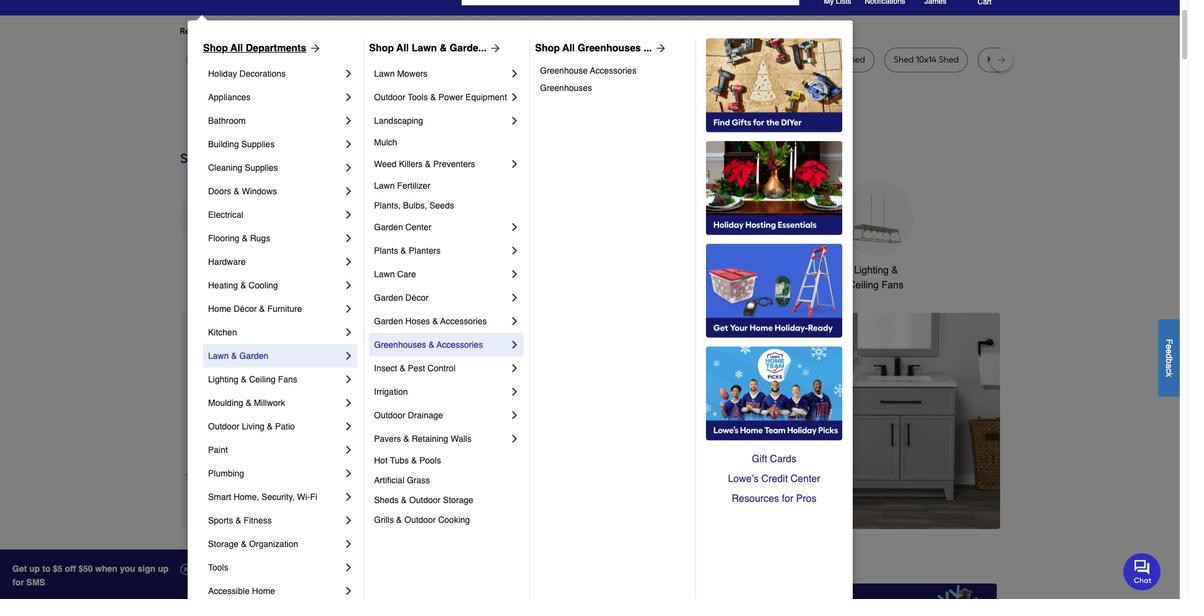Task type: locate. For each thing, give the bounding box(es) containing it.
1 vertical spatial lighting
[[208, 375, 239, 385]]

greenhouses up quikrete at top
[[578, 43, 641, 54]]

1 you from the left
[[293, 26, 307, 37]]

shop all lawn & garde...
[[369, 43, 487, 54]]

home décor & furniture link
[[208, 297, 343, 321]]

plants & planters
[[374, 246, 441, 256]]

accessories
[[590, 66, 637, 76], [440, 317, 487, 326], [437, 340, 483, 350]]

lawn fertilizer link
[[374, 176, 521, 196]]

None search field
[[461, 0, 800, 17]]

chevron right image for moulding & millwork
[[343, 397, 355, 409]]

chevron right image for cleaning supplies
[[343, 162, 355, 174]]

appliances up the "heating" at the top of the page
[[193, 265, 241, 276]]

outdoor
[[374, 92, 405, 102], [374, 411, 405, 421], [208, 422, 239, 432], [409, 496, 441, 505], [405, 515, 436, 525]]

1 vertical spatial greenhouses
[[540, 83, 592, 93]]

0 vertical spatial ceiling
[[849, 280, 879, 291]]

fertilizer
[[397, 181, 431, 191]]

christmas decorations button
[[368, 181, 443, 293]]

2 horizontal spatial shop
[[535, 43, 560, 54]]

doors & windows
[[208, 186, 277, 196]]

kitchen for kitchen faucets
[[464, 265, 497, 276]]

shed left '10x14'
[[894, 55, 914, 65]]

lawn up mowers
[[412, 43, 437, 54]]

garden down 'lawn care'
[[374, 293, 403, 303]]

1 all from the left
[[231, 43, 243, 54]]

gift
[[752, 454, 767, 465]]

center up pros
[[791, 474, 821, 485]]

all for lawn
[[397, 43, 409, 54]]

recommended
[[180, 26, 240, 37]]

hardware link
[[208, 250, 343, 274]]

seeds
[[430, 201, 454, 211]]

doors & windows link
[[208, 180, 343, 203]]

living
[[242, 422, 265, 432]]

0 vertical spatial decorations
[[239, 69, 286, 79]]

0 vertical spatial lighting
[[854, 265, 889, 276]]

1 vertical spatial lighting & ceiling fans
[[208, 375, 297, 385]]

1 horizontal spatial ceiling
[[849, 280, 879, 291]]

1 vertical spatial more
[[180, 552, 221, 572]]

1 horizontal spatial decorations
[[379, 280, 432, 291]]

center down bulbs,
[[405, 222, 432, 232]]

you for more suggestions for you
[[403, 26, 417, 37]]

resources
[[732, 494, 779, 505]]

bulbs,
[[403, 201, 427, 211]]

shed right '10x14'
[[939, 55, 959, 65]]

lowe's credit center
[[728, 474, 821, 485]]

1 vertical spatial ceiling
[[249, 375, 276, 385]]

hardie board
[[648, 55, 700, 65]]

control
[[428, 364, 456, 374]]

0 horizontal spatial home
[[208, 304, 231, 314]]

decorations down shop all departments link
[[239, 69, 286, 79]]

0 horizontal spatial lighting
[[208, 375, 239, 385]]

storage down sports
[[208, 540, 239, 549]]

1 horizontal spatial center
[[791, 474, 821, 485]]

shop 25 days of deals by category image
[[180, 148, 1000, 169]]

chevron right image for pavers & retaining walls
[[509, 433, 521, 445]]

arrow right image
[[306, 42, 321, 55], [652, 42, 667, 55]]

kitchen inside kitchen faucets "button"
[[464, 265, 497, 276]]

fans inside lighting & ceiling fans
[[882, 280, 904, 291]]

lawn mowers
[[374, 69, 428, 79]]

doors
[[208, 186, 231, 196]]

2 vertical spatial greenhouses
[[374, 340, 426, 350]]

chevron right image for greenhouses & accessories
[[509, 339, 521, 351]]

storage up the cooking
[[443, 496, 473, 505]]

lighting & ceiling fans link
[[208, 368, 343, 391]]

0 horizontal spatial arrow right image
[[487, 42, 502, 55]]

kitchen up lawn & garden
[[208, 328, 237, 338]]

0 vertical spatial kitchen
[[464, 265, 497, 276]]

paint link
[[208, 439, 343, 462]]

1 horizontal spatial fans
[[882, 280, 904, 291]]

decorations down 'care'
[[379, 280, 432, 291]]

more suggestions for you
[[317, 26, 417, 37]]

appliances button
[[180, 181, 254, 278]]

chat invite button image
[[1124, 553, 1161, 591]]

smart
[[754, 265, 781, 276], [208, 492, 231, 502]]

equipment
[[466, 92, 507, 102]]

arrow right image left board
[[652, 42, 667, 55]]

weed killers & preventers
[[374, 159, 475, 169]]

0 vertical spatial supplies
[[241, 139, 275, 149]]

1 horizontal spatial arrow right image
[[652, 42, 667, 55]]

garden for garden center
[[374, 222, 403, 232]]

pools
[[419, 456, 441, 466]]

shop down more suggestions for you "link"
[[369, 43, 394, 54]]

appliances down the holiday
[[208, 92, 251, 102]]

0 horizontal spatial you
[[293, 26, 307, 37]]

weed killers & preventers link
[[374, 152, 509, 176]]

walls
[[451, 434, 472, 444]]

greenhouses & accessories
[[374, 340, 483, 350]]

garden down plants,
[[374, 222, 403, 232]]

1 vertical spatial tools
[[208, 563, 228, 573]]

for up departments
[[280, 26, 291, 37]]

more inside "link"
[[317, 26, 337, 37]]

appliances inside 'button'
[[193, 265, 241, 276]]

1 vertical spatial home
[[208, 304, 231, 314]]

scroll to item #2 image
[[667, 507, 696, 512]]

wi-
[[297, 492, 310, 502]]

1 horizontal spatial all
[[397, 43, 409, 54]]

3 all from the left
[[563, 43, 575, 54]]

0 horizontal spatial center
[[405, 222, 432, 232]]

outdoor up landscaping
[[374, 92, 405, 102]]

smart inside button
[[754, 265, 781, 276]]

2 vertical spatial home
[[252, 587, 275, 597]]

chevron right image for tools
[[343, 562, 355, 574]]

arrow right image up holiday decorations link
[[306, 42, 321, 55]]

up left to
[[29, 564, 40, 574]]

0 horizontal spatial lighting & ceiling fans
[[208, 375, 297, 385]]

shed
[[728, 55, 748, 65], [845, 55, 865, 65], [894, 55, 914, 65], [939, 55, 959, 65]]

for inside get up to $5 off $50 when you sign up for sms
[[12, 578, 24, 588]]

lawn for lawn care
[[374, 269, 395, 279]]

0 vertical spatial décor
[[405, 293, 429, 303]]

more left suggestions at the left top of page
[[317, 26, 337, 37]]

chevron right image for home décor & furniture
[[343, 303, 355, 315]]

tools down mowers
[[408, 92, 428, 102]]

chevron right image
[[343, 91, 355, 103], [509, 91, 521, 103], [343, 138, 355, 151], [509, 158, 521, 170], [343, 162, 355, 174], [509, 221, 521, 234], [343, 232, 355, 245], [343, 279, 355, 292], [509, 292, 521, 304], [343, 326, 355, 339], [509, 339, 521, 351], [509, 386, 521, 398], [343, 421, 355, 433], [509, 433, 521, 445], [343, 444, 355, 457], [343, 468, 355, 480], [343, 515, 355, 527]]

1 vertical spatial supplies
[[245, 163, 278, 173]]

ceiling
[[849, 280, 879, 291], [249, 375, 276, 385]]

chevron right image for holiday decorations
[[343, 68, 355, 80]]

supplies up cleaning supplies
[[241, 139, 275, 149]]

fans
[[882, 280, 904, 291], [278, 375, 297, 385]]

outdoor down irrigation
[[374, 411, 405, 421]]

1 vertical spatial arrow right image
[[977, 421, 990, 434]]

chevron right image for landscaping
[[509, 115, 521, 127]]

windows
[[242, 186, 277, 196]]

0 horizontal spatial storage
[[208, 540, 239, 549]]

1 horizontal spatial home
[[252, 587, 275, 597]]

garden down kitchen link
[[239, 351, 268, 361]]

1 vertical spatial center
[[791, 474, 821, 485]]

you inside "link"
[[403, 26, 417, 37]]

lawn for lawn & garden
[[208, 351, 229, 361]]

chevron right image for accessible home
[[343, 585, 355, 598]]

shop down recommended on the left top of the page
[[203, 43, 228, 54]]

kitchen left faucets
[[464, 265, 497, 276]]

up right 'sign' at bottom left
[[158, 564, 169, 574]]

all up lawn mowers
[[397, 43, 409, 54]]

home for smart home
[[783, 265, 810, 276]]

chevron right image for plants & planters
[[509, 245, 521, 257]]

shed right the storage
[[845, 55, 865, 65]]

deals
[[276, 552, 323, 572]]

kitchen inside kitchen link
[[208, 328, 237, 338]]

garden
[[374, 222, 403, 232], [374, 293, 403, 303], [374, 317, 403, 326], [239, 351, 268, 361]]

f
[[1165, 339, 1174, 344]]

for down 'get'
[[12, 578, 24, 588]]

1 horizontal spatial you
[[403, 26, 417, 37]]

1 horizontal spatial kitchen
[[464, 265, 497, 276]]

1 vertical spatial smart
[[208, 492, 231, 502]]

you up departments
[[293, 26, 307, 37]]

outdoor down moulding
[[208, 422, 239, 432]]

1 arrow right image from the left
[[306, 42, 321, 55]]

0 horizontal spatial bathroom
[[208, 116, 246, 126]]

plants & planters link
[[374, 239, 509, 263]]

3 shed from the left
[[894, 55, 914, 65]]

weed
[[374, 159, 397, 169]]

lawn care
[[374, 269, 416, 279]]

1 horizontal spatial bathroom
[[666, 265, 709, 276]]

bathroom inside bathroom link
[[208, 116, 246, 126]]

1 horizontal spatial shop
[[369, 43, 394, 54]]

1 horizontal spatial décor
[[405, 293, 429, 303]]

0 horizontal spatial decorations
[[239, 69, 286, 79]]

greenhouses
[[578, 43, 641, 54], [540, 83, 592, 93], [374, 340, 426, 350]]

smart home button
[[745, 181, 819, 278]]

lawn left mowers
[[374, 69, 395, 79]]

e
[[1165, 344, 1174, 349], [1165, 349, 1174, 354]]

tools
[[408, 92, 428, 102], [208, 563, 228, 573]]

chevron right image for heating & cooling
[[343, 279, 355, 292]]

searches
[[241, 26, 278, 37]]

arrow right image
[[487, 42, 502, 55], [977, 421, 990, 434]]

shed for shed
[[845, 55, 865, 65]]

0 horizontal spatial more
[[180, 552, 221, 572]]

1 vertical spatial accessories
[[440, 317, 487, 326]]

outdoor
[[750, 55, 784, 65]]

f e e d b a c k button
[[1158, 319, 1180, 397]]

garden for garden décor
[[374, 293, 403, 303]]

decorations
[[239, 69, 286, 79], [379, 280, 432, 291]]

3 shop from the left
[[535, 43, 560, 54]]

heating & cooling
[[208, 281, 278, 291]]

flooring & rugs
[[208, 234, 270, 243]]

more up accessible
[[180, 552, 221, 572]]

accessories up greenhouses & accessories link
[[440, 317, 487, 326]]

chevron right image for lawn care
[[509, 268, 521, 281]]

2 horizontal spatial all
[[563, 43, 575, 54]]

you for recommended searches for you
[[293, 26, 307, 37]]

chevron right image for outdoor living & patio
[[343, 421, 355, 433]]

1 shop from the left
[[203, 43, 228, 54]]

1 horizontal spatial more
[[317, 26, 337, 37]]

2 shed from the left
[[845, 55, 865, 65]]

ceiling inside button
[[849, 280, 879, 291]]

0 horizontal spatial décor
[[234, 304, 257, 314]]

lawn left 'care'
[[374, 269, 395, 279]]

outdoor living & patio
[[208, 422, 295, 432]]

2 you from the left
[[403, 26, 417, 37]]

0 vertical spatial smart
[[754, 265, 781, 276]]

lighting inside lighting & ceiling fans
[[854, 265, 889, 276]]

chevron right image
[[343, 68, 355, 80], [509, 68, 521, 80], [343, 115, 355, 127], [509, 115, 521, 127], [343, 185, 355, 198], [343, 209, 355, 221], [509, 245, 521, 257], [343, 256, 355, 268], [509, 268, 521, 281], [343, 303, 355, 315], [509, 315, 521, 328], [343, 350, 355, 362], [509, 362, 521, 375], [343, 374, 355, 386], [343, 397, 355, 409], [509, 409, 521, 422], [343, 491, 355, 504], [343, 538, 355, 551], [343, 562, 355, 574], [343, 585, 355, 598]]

0 horizontal spatial all
[[231, 43, 243, 54]]

greenhouses down greenhouse
[[540, 83, 592, 93]]

1 vertical spatial bathroom
[[666, 265, 709, 276]]

tools up accessible
[[208, 563, 228, 573]]

get up to 2 free select tools or batteries when you buy 1 with select purchases. image
[[182, 584, 441, 600]]

2 horizontal spatial home
[[783, 265, 810, 276]]

plumbing link
[[208, 462, 343, 486]]

lighting & ceiling fans inside button
[[849, 265, 904, 291]]

2 all from the left
[[397, 43, 409, 54]]

lawn up plants,
[[374, 181, 395, 191]]

faucets
[[500, 265, 535, 276]]

0 vertical spatial more
[[317, 26, 337, 37]]

1 vertical spatial appliances
[[193, 265, 241, 276]]

shed left outdoor
[[728, 55, 748, 65]]

all up greenhouse
[[563, 43, 575, 54]]

chevron right image for sports & fitness
[[343, 515, 355, 527]]

home inside button
[[783, 265, 810, 276]]

arrow right image inside shop all departments link
[[306, 42, 321, 55]]

holiday
[[208, 69, 237, 79]]

kitchen faucets
[[464, 265, 535, 276]]

0 horizontal spatial arrow right image
[[306, 42, 321, 55]]

1 e from the top
[[1165, 344, 1174, 349]]

preventers
[[433, 159, 475, 169]]

plumbing
[[208, 469, 244, 479]]

outdoor for outdoor tools & power equipment
[[374, 92, 405, 102]]

cleaning supplies
[[208, 163, 278, 173]]

lawn up moulding
[[208, 351, 229, 361]]

1 vertical spatial decorations
[[379, 280, 432, 291]]

chevron right image for flooring & rugs
[[343, 232, 355, 245]]

1 shed from the left
[[728, 55, 748, 65]]

0 horizontal spatial shop
[[203, 43, 228, 54]]

shop for shop all greenhouses ...
[[535, 43, 560, 54]]

arrow right image inside 'shop all lawn & garde...' link
[[487, 42, 502, 55]]

bathroom button
[[651, 181, 725, 278]]

decorations for christmas
[[379, 280, 432, 291]]

sign
[[138, 564, 156, 574]]

arrow right image inside shop all greenhouses ... link
[[652, 42, 667, 55]]

garden décor link
[[374, 286, 509, 310]]

1 horizontal spatial storage
[[443, 496, 473, 505]]

kitchen faucets button
[[462, 181, 537, 278]]

2 shop from the left
[[369, 43, 394, 54]]

greenhouses up insect
[[374, 340, 426, 350]]

more for more great deals
[[180, 552, 221, 572]]

fitness
[[244, 516, 272, 526]]

all for departments
[[231, 43, 243, 54]]

smart home
[[754, 265, 810, 276]]

0 horizontal spatial kitchen
[[208, 328, 237, 338]]

decorations inside button
[[379, 280, 432, 291]]

chevron right image for smart home, security, wi-fi
[[343, 491, 355, 504]]

e up b in the right of the page
[[1165, 349, 1174, 354]]

1 horizontal spatial lighting & ceiling fans
[[849, 265, 904, 291]]

accessories down quikrete at top
[[590, 66, 637, 76]]

garden center link
[[374, 216, 509, 239]]

0 vertical spatial fans
[[882, 280, 904, 291]]

fans inside lighting & ceiling fans link
[[278, 375, 297, 385]]

0 horizontal spatial fans
[[278, 375, 297, 385]]

gift cards
[[752, 454, 797, 465]]

0 vertical spatial storage
[[443, 496, 473, 505]]

you up the shop all lawn & garde...
[[403, 26, 417, 37]]

1 horizontal spatial smart
[[754, 265, 781, 276]]

0 vertical spatial home
[[783, 265, 810, 276]]

0 horizontal spatial up
[[29, 564, 40, 574]]

0 horizontal spatial smart
[[208, 492, 231, 502]]

1 vertical spatial fans
[[278, 375, 297, 385]]

0 vertical spatial arrow right image
[[487, 42, 502, 55]]

1 horizontal spatial tools
[[408, 92, 428, 102]]

0 vertical spatial lighting & ceiling fans
[[849, 265, 904, 291]]

all down recommended searches for you
[[231, 43, 243, 54]]

1 horizontal spatial up
[[158, 564, 169, 574]]

garden down garden décor
[[374, 317, 403, 326]]

sheds & outdoor storage
[[374, 496, 473, 505]]

for right suggestions at the left top of page
[[390, 26, 401, 37]]

accessories up control
[[437, 340, 483, 350]]

patio
[[275, 422, 295, 432]]

décor down heating & cooling
[[234, 304, 257, 314]]

garden décor
[[374, 293, 429, 303]]

1 vertical spatial kitchen
[[208, 328, 237, 338]]

outdoor for outdoor living & patio
[[208, 422, 239, 432]]

drainage
[[408, 411, 443, 421]]

décor down christmas decorations in the top of the page
[[405, 293, 429, 303]]

shop up toilet on the top left
[[535, 43, 560, 54]]

& inside lighting & ceiling fans
[[892, 265, 898, 276]]

e up d
[[1165, 344, 1174, 349]]

0 vertical spatial bathroom
[[208, 116, 246, 126]]

when
[[95, 564, 117, 574]]

flooring
[[208, 234, 239, 243]]

hardie
[[648, 55, 674, 65]]

supplies up windows
[[245, 163, 278, 173]]

0 horizontal spatial tools
[[208, 563, 228, 573]]

irrigation
[[374, 387, 408, 397]]

...
[[644, 43, 652, 54]]

for left pros
[[782, 494, 794, 505]]

& inside "link"
[[404, 434, 409, 444]]

2 arrow right image from the left
[[652, 42, 667, 55]]

greenhouse
[[540, 66, 588, 76]]

10x14
[[916, 55, 937, 65]]

resources for pros
[[732, 494, 817, 505]]

chevron right image for doors & windows
[[343, 185, 355, 198]]

1 vertical spatial décor
[[234, 304, 257, 314]]

1 horizontal spatial lighting
[[854, 265, 889, 276]]

recommended searches for you heading
[[180, 25, 1000, 38]]

lowe's wishes you and your family a happy hanukkah. image
[[180, 105, 1000, 136]]

bathroom inside bathroom button
[[666, 265, 709, 276]]

gift cards link
[[706, 450, 842, 470]]



Task type: vqa. For each thing, say whether or not it's contained in the screenshot.
"Light"
no



Task type: describe. For each thing, give the bounding box(es) containing it.
heating
[[208, 281, 238, 291]]

2 vertical spatial accessories
[[437, 340, 483, 350]]

chevron right image for lawn mowers
[[509, 68, 521, 80]]

lowe's credit center link
[[706, 470, 842, 489]]

shed for shed outdoor storage
[[728, 55, 748, 65]]

grass
[[407, 476, 430, 486]]

get
[[12, 564, 27, 574]]

holiday decorations
[[208, 69, 286, 79]]

sports
[[208, 516, 233, 526]]

shop all departments
[[203, 43, 306, 54]]

building supplies link
[[208, 133, 343, 156]]

greenhouse accessories
[[540, 66, 637, 76]]

2 up from the left
[[158, 564, 169, 574]]

garde...
[[450, 43, 487, 54]]

0 vertical spatial tools
[[408, 92, 428, 102]]

25 days of deals. don't miss deals every day. same-day delivery on in-stock orders placed by 2 p m. image
[[180, 313, 380, 530]]

garden center
[[374, 222, 432, 232]]

grills
[[374, 515, 394, 525]]

garden hoses & accessories link
[[374, 310, 509, 333]]

quikrete
[[586, 55, 619, 65]]

christmas
[[383, 265, 428, 276]]

killers
[[399, 159, 423, 169]]

chevron right image for outdoor drainage
[[509, 409, 521, 422]]

arrow right image for shop all departments
[[306, 42, 321, 55]]

accessible
[[208, 587, 250, 597]]

up to 35 percent off select grills and accessories. image
[[739, 584, 998, 600]]

cleaning
[[208, 163, 242, 173]]

chevron right image for insect & pest control
[[509, 362, 521, 375]]

1 vertical spatial storage
[[208, 540, 239, 549]]

electrical
[[208, 210, 243, 220]]

chevron right image for garden center
[[509, 221, 521, 234]]

& inside 'link'
[[425, 159, 431, 169]]

0 horizontal spatial ceiling
[[249, 375, 276, 385]]

Search Query text field
[[462, 0, 743, 5]]

shop all departments link
[[203, 41, 321, 56]]

up to 25 percent off select small appliances. image
[[461, 584, 719, 600]]

sheds
[[374, 496, 399, 505]]

insect & pest control link
[[374, 357, 509, 380]]

0 vertical spatial center
[[405, 222, 432, 232]]

find gifts for the diyer. image
[[706, 38, 842, 133]]

2 e from the top
[[1165, 349, 1174, 354]]

chevron right image for kitchen
[[343, 326, 355, 339]]

shop for shop all departments
[[203, 43, 228, 54]]

plants, bulbs, seeds
[[374, 201, 454, 211]]

chevron right image for building supplies
[[343, 138, 355, 151]]

supplies for cleaning supplies
[[245, 163, 278, 173]]

4 shed from the left
[[939, 55, 959, 65]]

appliances link
[[208, 85, 343, 109]]

1 up from the left
[[29, 564, 40, 574]]

holiday hosting essentials. image
[[706, 141, 842, 235]]

decorations for holiday
[[239, 69, 286, 79]]

shop all greenhouses ... link
[[535, 41, 667, 56]]

for inside "link"
[[390, 26, 401, 37]]

plants, bulbs, seeds link
[[374, 196, 521, 216]]

greenhouses for greenhouses & accessories
[[374, 340, 426, 350]]

hardware
[[208, 257, 246, 267]]

off
[[65, 564, 76, 574]]

fi
[[310, 492, 317, 502]]

chevron right image for storage & organization
[[343, 538, 355, 551]]

resources for pros link
[[706, 489, 842, 509]]

garden for garden hoses & accessories
[[374, 317, 403, 326]]

cooling
[[249, 281, 278, 291]]

kitchen for kitchen
[[208, 328, 237, 338]]

outdoor for outdoor drainage
[[374, 411, 405, 421]]

outdoor up grills & outdoor cooking
[[409, 496, 441, 505]]

departments
[[246, 43, 306, 54]]

0 vertical spatial appliances
[[208, 92, 251, 102]]

lowe's home team holiday picks. image
[[706, 347, 842, 441]]

board
[[676, 55, 700, 65]]

furniture
[[267, 304, 302, 314]]

décor for departments
[[234, 304, 257, 314]]

outdoor drainage
[[374, 411, 443, 421]]

lawn & garden link
[[208, 344, 343, 368]]

1 horizontal spatial arrow right image
[[977, 421, 990, 434]]

arrow left image
[[410, 421, 423, 434]]

chevron right image for electrical
[[343, 209, 355, 221]]

great
[[226, 552, 272, 572]]

chevron right image for hardware
[[343, 256, 355, 268]]

chevron right image for lighting & ceiling fans
[[343, 374, 355, 386]]

up to 40 percent off select vanities. plus, get free local delivery on select vanities. image
[[400, 313, 1000, 530]]

lawn for lawn mowers
[[374, 69, 395, 79]]

outdoor down sheds & outdoor storage
[[405, 515, 436, 525]]

home for accessible home
[[252, 587, 275, 597]]

all for greenhouses
[[563, 43, 575, 54]]

shed 10x14 shed
[[894, 55, 959, 65]]

bathroom link
[[208, 109, 343, 133]]

organization
[[249, 540, 298, 549]]

sports & fitness link
[[208, 509, 343, 533]]

shed outdoor storage
[[728, 55, 817, 65]]

smart home, security, wi-fi link
[[208, 486, 343, 509]]

building supplies
[[208, 139, 275, 149]]

credit
[[762, 474, 788, 485]]

security,
[[262, 492, 295, 502]]

lighting & ceiling fans button
[[839, 181, 913, 293]]

smart home, security, wi-fi
[[208, 492, 317, 502]]

décor for lawn
[[405, 293, 429, 303]]

get your home holiday-ready. image
[[706, 244, 842, 338]]

shed for shed 10x14 shed
[[894, 55, 914, 65]]

get up to $5 off $50 when you sign up for sms
[[12, 564, 169, 588]]

toilet
[[536, 55, 557, 65]]

electrical link
[[208, 203, 343, 227]]

artificial
[[374, 476, 405, 486]]

chevron right image for garden hoses & accessories
[[509, 315, 521, 328]]

plants,
[[374, 201, 401, 211]]

planters
[[409, 246, 441, 256]]

sheds & outdoor storage link
[[374, 491, 521, 510]]

greenhouse accessories link
[[540, 62, 687, 79]]

chevron right image for irrigation
[[509, 386, 521, 398]]

lawn for lawn fertilizer
[[374, 181, 395, 191]]

0 vertical spatial greenhouses
[[578, 43, 641, 54]]

pavers & retaining walls
[[374, 434, 472, 444]]

storage & organization
[[208, 540, 298, 549]]

accessible home
[[208, 587, 275, 597]]

hot tubs & pools
[[374, 456, 441, 466]]

chevron right image for appliances
[[343, 91, 355, 103]]

lawn & garden
[[208, 351, 268, 361]]

outdoor tools & power equipment link
[[374, 85, 509, 109]]

for inside 'link'
[[782, 494, 794, 505]]

smart for smart home, security, wi-fi
[[208, 492, 231, 502]]

garden hoses & accessories
[[374, 317, 487, 326]]

chevron right image for lawn & garden
[[343, 350, 355, 362]]

supplies for building supplies
[[241, 139, 275, 149]]

more for more suggestions for you
[[317, 26, 337, 37]]

artificial grass link
[[374, 471, 521, 491]]

outdoor living & patio link
[[208, 415, 343, 439]]

arrow right image for shop all greenhouses ...
[[652, 42, 667, 55]]

retaining
[[412, 434, 448, 444]]

chevron right image for outdoor tools & power equipment
[[509, 91, 521, 103]]

smart for smart home
[[754, 265, 781, 276]]

shop for shop all lawn & garde...
[[369, 43, 394, 54]]

care
[[397, 269, 416, 279]]

cooking
[[438, 515, 470, 525]]

greenhouses for greenhouses
[[540, 83, 592, 93]]

chevron right image for garden décor
[[509, 292, 521, 304]]

chevron right image for plumbing
[[343, 468, 355, 480]]

chevron right image for paint
[[343, 444, 355, 457]]

b
[[1165, 359, 1174, 364]]

mowers
[[397, 69, 428, 79]]

hot tubs & pools link
[[374, 451, 521, 471]]

scroll to item #3 image
[[696, 507, 726, 512]]

0 vertical spatial accessories
[[590, 66, 637, 76]]

chevron right image for bathroom
[[343, 115, 355, 127]]

millwork
[[254, 398, 285, 408]]

chevron right image for weed killers & preventers
[[509, 158, 521, 170]]



